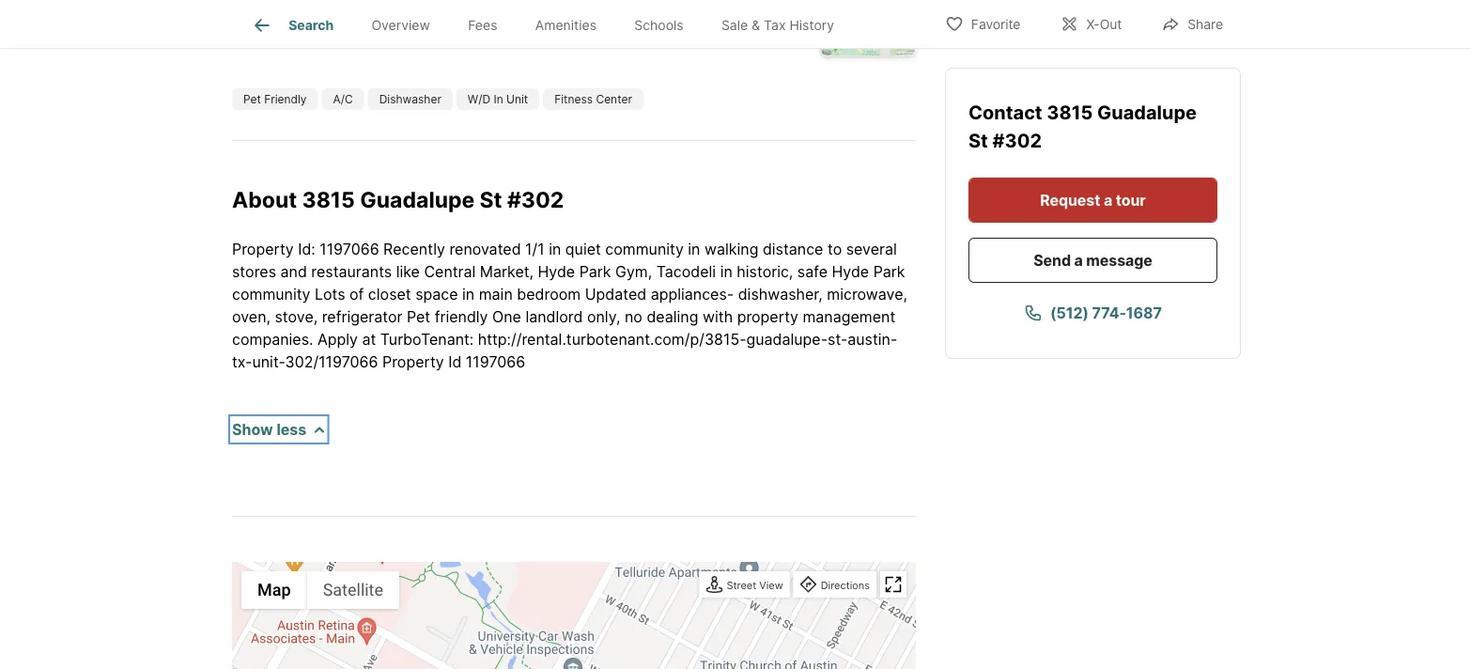 Task type: locate. For each thing, give the bounding box(es) containing it.
0 horizontal spatial a
[[1075, 251, 1083, 269]]

0 vertical spatial #302
[[993, 129, 1042, 152]]

1197066 right "id" at the bottom left of the page
[[466, 353, 526, 371]]

property down turbotenant:
[[383, 353, 444, 371]]

0 vertical spatial property
[[232, 240, 294, 258]]

1 horizontal spatial 3815
[[1047, 101, 1093, 124]]

with
[[703, 308, 733, 326]]

1 horizontal spatial guadalupe
[[1098, 101, 1197, 124]]

0 vertical spatial st
[[969, 129, 989, 152]]

1 horizontal spatial property
[[383, 353, 444, 371]]

send a message
[[1034, 251, 1153, 269]]

1 vertical spatial community
[[232, 285, 311, 303]]

apply
[[318, 330, 358, 348]]

2 park from the left
[[874, 262, 905, 281]]

0 horizontal spatial st
[[480, 187, 502, 213]]

0 horizontal spatial #302
[[507, 187, 564, 213]]

property up the stores
[[232, 240, 294, 258]]

park down several
[[874, 262, 905, 281]]

1197066 up restaurants at the left
[[320, 240, 379, 258]]

tx-
[[232, 353, 252, 371]]

one
[[492, 308, 521, 326]]

st
[[969, 129, 989, 152], [480, 187, 502, 213]]

park
[[580, 262, 611, 281], [874, 262, 905, 281]]

stove,
[[275, 308, 318, 326]]

id
[[448, 353, 462, 371]]

0 vertical spatial pet
[[243, 93, 261, 106]]

0 vertical spatial 1197066
[[320, 240, 379, 258]]

x-
[[1087, 16, 1100, 32]]

pet
[[243, 93, 261, 106], [407, 308, 431, 326]]

#302 down contact
[[993, 129, 1042, 152]]

in
[[549, 240, 561, 258], [688, 240, 701, 258], [720, 262, 733, 281], [462, 285, 475, 303]]

quiet
[[566, 240, 601, 258]]

out
[[1100, 16, 1122, 32]]

1 vertical spatial #302
[[507, 187, 564, 213]]

1 horizontal spatial hyde
[[832, 262, 869, 281]]

center
[[596, 93, 632, 106]]

community down the stores
[[232, 285, 311, 303]]

park down "quiet" on the left top of the page
[[580, 262, 611, 281]]

in up tacodeli
[[688, 240, 701, 258]]

1 hyde from the left
[[538, 262, 575, 281]]

a
[[1104, 191, 1113, 209], [1075, 251, 1083, 269]]

market,
[[480, 262, 534, 281]]

guadalupe-
[[747, 330, 828, 348]]

community
[[606, 240, 684, 258], [232, 285, 311, 303]]

menu bar
[[242, 572, 399, 609]]

dishwasher,
[[738, 285, 823, 303]]

0 horizontal spatial 3815
[[302, 187, 355, 213]]

of
[[350, 285, 364, 303]]

pet inside property id: 1197066 recently renovated 1/1 in quiet community in walking distance to several stores and restaurants like central market, hyde park gym, tacodeli in historic, safe hyde park community lots of closet space in main bedroom updated appliances- dishwasher, microwave, oven, stove, refrigerator pet friendly one landlord only, no dealing with property management companies. apply at turbotenant: http://rental.turbotenant.com/p/3815-guadalupe-st-austin- tx-unit-302/1197066 property id 1197066
[[407, 308, 431, 326]]

baths
[[473, 27, 514, 46]]

st up renovated
[[480, 187, 502, 213]]

unit-
[[252, 353, 285, 371]]

space
[[416, 285, 458, 303]]

street
[[727, 580, 757, 592]]

0 horizontal spatial property
[[232, 240, 294, 258]]

302/1197066
[[285, 353, 378, 371]]

a left tour
[[1104, 191, 1113, 209]]

share button
[[1146, 4, 1240, 43]]

property id: 1197066 recently renovated 1/1 in quiet community in walking distance to several stores and restaurants like central market, hyde park gym, tacodeli in historic, safe hyde park community lots of closet space in main bedroom updated appliances- dishwasher, microwave, oven, stove, refrigerator pet friendly one landlord only, no dealing with property management companies. apply at turbotenant: http://rental.turbotenant.com/p/3815-guadalupe-st-austin- tx-unit-302/1197066 property id 1197066
[[232, 240, 908, 371]]

amenities
[[535, 17, 597, 33]]

renovated
[[450, 240, 521, 258]]

1 horizontal spatial pet
[[407, 308, 431, 326]]

search
[[289, 17, 334, 33]]

pet left friendly at the left of the page
[[243, 93, 261, 106]]

1 vertical spatial pet
[[407, 308, 431, 326]]

#302 up 1/1
[[507, 187, 564, 213]]

(512) 774-1687
[[1051, 304, 1162, 322]]

guadalupe up tour
[[1098, 101, 1197, 124]]

1 vertical spatial guadalupe
[[360, 187, 475, 213]]

street view button
[[702, 574, 788, 599]]

1 horizontal spatial park
[[874, 262, 905, 281]]

history
[[790, 17, 835, 33]]

favorite
[[972, 16, 1021, 32]]

id:
[[298, 240, 316, 258]]

schools tab
[[616, 3, 703, 48]]

schools
[[635, 17, 684, 33]]

http://rental.turbotenant.com/p/3815-
[[478, 330, 747, 348]]

share
[[1188, 16, 1224, 32]]

pet up turbotenant:
[[407, 308, 431, 326]]

price
[[232, 27, 268, 46]]

0 vertical spatial a
[[1104, 191, 1113, 209]]

guadalupe up the recently
[[360, 187, 475, 213]]

a right send
[[1075, 251, 1083, 269]]

message
[[1087, 251, 1153, 269]]

w/d
[[468, 93, 491, 106]]

hyde down to
[[832, 262, 869, 281]]

0 horizontal spatial guadalupe
[[360, 187, 475, 213]]

hyde up bedroom
[[538, 262, 575, 281]]

lots
[[315, 285, 345, 303]]

overview tab
[[353, 3, 449, 48]]

central
[[424, 262, 476, 281]]

a inside button
[[1104, 191, 1113, 209]]

0 vertical spatial guadalupe
[[1098, 101, 1197, 124]]

1 horizontal spatial #302
[[993, 129, 1042, 152]]

overview
[[372, 17, 430, 33]]

3815 inside 3815 guadalupe st #302
[[1047, 101, 1093, 124]]

tab list containing search
[[232, 0, 869, 48]]

guadalupe inside 3815 guadalupe st #302
[[1098, 101, 1197, 124]]

0 horizontal spatial community
[[232, 285, 311, 303]]

a inside button
[[1075, 251, 1083, 269]]

0 horizontal spatial park
[[580, 262, 611, 281]]

turbotenant:
[[380, 330, 474, 348]]

satellite
[[323, 581, 383, 600]]

tour
[[1116, 191, 1146, 209]]

distance
[[763, 240, 824, 258]]

1 horizontal spatial a
[[1104, 191, 1113, 209]]

management
[[803, 308, 896, 326]]

st down contact
[[969, 129, 989, 152]]

tax
[[764, 17, 786, 33]]

hyde
[[538, 262, 575, 281], [832, 262, 869, 281]]

1 horizontal spatial 1197066
[[466, 353, 526, 371]]

show less
[[232, 420, 307, 439]]

0 vertical spatial community
[[606, 240, 684, 258]]

0 horizontal spatial pet
[[243, 93, 261, 106]]

1 vertical spatial a
[[1075, 251, 1083, 269]]

in right 1/1
[[549, 240, 561, 258]]

1 horizontal spatial community
[[606, 240, 684, 258]]

amenities tab
[[517, 3, 616, 48]]

friendly
[[264, 93, 307, 106]]

community up gym,
[[606, 240, 684, 258]]

0 vertical spatial 3815
[[1047, 101, 1093, 124]]

1197066
[[320, 240, 379, 258], [466, 353, 526, 371]]

3815 up request
[[1047, 101, 1093, 124]]

show less button
[[232, 418, 325, 441]]

walking
[[705, 240, 759, 258]]

tab list
[[232, 0, 869, 48]]

restaurants
[[311, 262, 392, 281]]

3815 up id:
[[302, 187, 355, 213]]

oven,
[[232, 308, 271, 326]]

refrigerator
[[322, 308, 403, 326]]

friendly
[[435, 308, 488, 326]]

0 horizontal spatial 1197066
[[320, 240, 379, 258]]

1 vertical spatial 1197066
[[466, 353, 526, 371]]

1 vertical spatial st
[[480, 187, 502, 213]]

0 horizontal spatial hyde
[[538, 262, 575, 281]]

&
[[752, 17, 760, 33]]

in
[[494, 93, 503, 106]]

1 horizontal spatial st
[[969, 129, 989, 152]]

(512)
[[1051, 304, 1089, 322]]



Task type: vqa. For each thing, say whether or not it's contained in the screenshot.
Central
yes



Task type: describe. For each thing, give the bounding box(es) containing it.
pet friendly
[[243, 93, 307, 106]]

show
[[232, 420, 273, 439]]

view
[[760, 580, 783, 592]]

fitness center
[[555, 93, 632, 106]]

austin-
[[848, 330, 898, 348]]

fees tab
[[449, 3, 517, 48]]

directions button
[[796, 574, 875, 599]]

fitness
[[555, 93, 593, 106]]

1 vertical spatial 3815
[[302, 187, 355, 213]]

a/c
[[333, 93, 353, 106]]

in down the walking
[[720, 262, 733, 281]]

closet
[[368, 285, 411, 303]]

send a message button
[[969, 238, 1218, 283]]

bedroom
[[517, 285, 581, 303]]

sq ft
[[559, 28, 596, 46]]

request a tour
[[1041, 191, 1146, 209]]

x-out button
[[1045, 4, 1138, 43]]

a for request
[[1104, 191, 1113, 209]]

774-
[[1093, 304, 1127, 322]]

satellite button
[[307, 572, 399, 609]]

companies.
[[232, 330, 313, 348]]

to
[[828, 240, 842, 258]]

search link
[[251, 14, 334, 37]]

dishwasher
[[379, 93, 442, 106]]

fees
[[468, 17, 498, 33]]

(512) 774-1687 link
[[969, 290, 1218, 336]]

request
[[1041, 191, 1101, 209]]

recently
[[384, 240, 445, 258]]

a for send
[[1075, 251, 1083, 269]]

sale & tax history
[[722, 17, 835, 33]]

only,
[[587, 308, 621, 326]]

at
[[362, 330, 376, 348]]

1 vertical spatial property
[[383, 353, 444, 371]]

and
[[281, 262, 307, 281]]

request a tour button
[[969, 178, 1218, 223]]

historic,
[[737, 262, 794, 281]]

3815 guadalupe st #302
[[969, 101, 1197, 152]]

sale
[[722, 17, 748, 33]]

#302 inside 3815 guadalupe st #302
[[993, 129, 1042, 152]]

map entry image
[[821, 0, 915, 56]]

about
[[232, 187, 297, 213]]

safe
[[798, 262, 828, 281]]

map
[[258, 581, 291, 600]]

dealing
[[647, 308, 699, 326]]

1/1
[[525, 240, 545, 258]]

gym,
[[616, 262, 652, 281]]

sale & tax history tab
[[703, 3, 853, 48]]

microwave,
[[827, 285, 908, 303]]

stores
[[232, 262, 276, 281]]

about 3815 guadalupe st #302
[[232, 187, 564, 213]]

several
[[846, 240, 897, 258]]

appliances-
[[651, 285, 734, 303]]

main
[[479, 285, 513, 303]]

like
[[396, 262, 420, 281]]

landlord
[[526, 308, 583, 326]]

map button
[[242, 572, 307, 609]]

in up the friendly
[[462, 285, 475, 303]]

property
[[737, 308, 799, 326]]

map region
[[212, 531, 934, 669]]

unit
[[507, 93, 528, 106]]

sq
[[559, 28, 578, 46]]

ft
[[582, 28, 596, 46]]

st inside 3815 guadalupe st #302
[[969, 129, 989, 152]]

menu bar containing map
[[242, 572, 399, 609]]

directions
[[821, 580, 870, 592]]

beds
[[392, 27, 428, 46]]

contact
[[969, 101, 1047, 124]]

favorite button
[[929, 4, 1037, 43]]

st-
[[828, 330, 848, 348]]

updated
[[585, 285, 647, 303]]

1 park from the left
[[580, 262, 611, 281]]

1687
[[1127, 304, 1162, 322]]

tacodeli
[[657, 262, 716, 281]]

x-out
[[1087, 16, 1122, 32]]

send
[[1034, 251, 1071, 269]]

2 hyde from the left
[[832, 262, 869, 281]]



